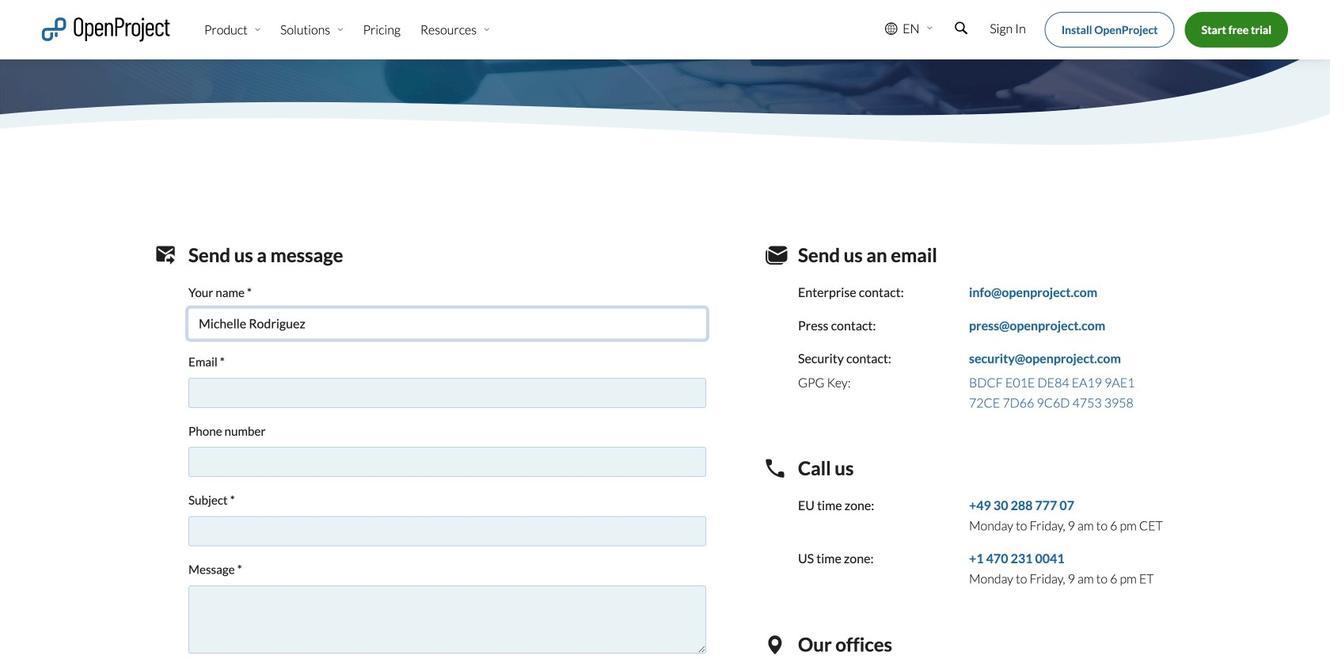 Task type: vqa. For each thing, say whether or not it's contained in the screenshot.
Globe icon
yes



Task type: locate. For each thing, give the bounding box(es) containing it.
None telephone field
[[189, 447, 707, 477]]

None email field
[[189, 378, 707, 408]]

None text field
[[189, 516, 707, 546], [189, 585, 707, 653], [189, 516, 707, 546], [189, 585, 707, 653]]

None text field
[[189, 309, 707, 339]]



Task type: describe. For each thing, give the bounding box(es) containing it.
site element
[[40, 0, 1291, 59]]

openproject start image
[[40, 16, 172, 43]]

search image
[[953, 21, 971, 36]]

globe image
[[883, 21, 901, 36]]



